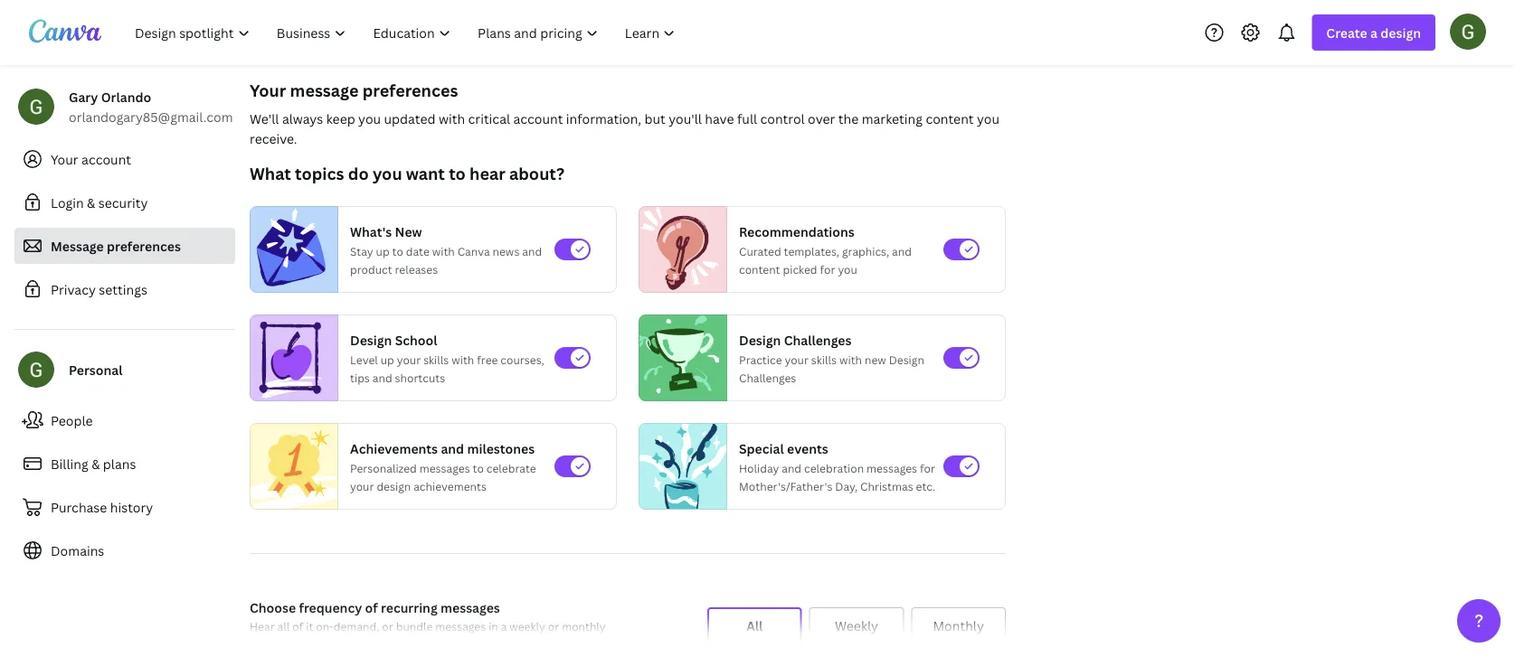 Task type: vqa. For each thing, say whether or not it's contained in the screenshot.
Top level navigation element
yes



Task type: locate. For each thing, give the bounding box(es) containing it.
or right weekly
[[548, 619, 559, 634]]

design
[[1381, 24, 1422, 41], [377, 479, 411, 494]]

content
[[926, 110, 974, 127], [739, 262, 781, 277]]

0 vertical spatial content
[[926, 110, 974, 127]]

1 vertical spatial challenges
[[739, 371, 797, 386]]

with right 'date' on the top of the page
[[432, 244, 455, 259]]

1 vertical spatial a
[[501, 619, 507, 634]]

for
[[820, 262, 836, 277], [920, 461, 936, 476]]

hear
[[470, 162, 506, 185]]

in
[[489, 619, 498, 634]]

courses,
[[501, 352, 544, 367]]

of left it
[[293, 619, 303, 634]]

your message preferences we'll always keep you updated with critical account information, but you'll have full control over the marketing content you receive.
[[250, 79, 1000, 147]]

0 horizontal spatial skills
[[424, 352, 449, 367]]

your right 'practice'
[[785, 352, 809, 367]]

0 horizontal spatial preferences
[[107, 238, 181, 255]]

monthly
[[562, 619, 606, 634]]

up inside what's new stay up to date with canva news and product releases
[[376, 244, 390, 259]]

privacy
[[51, 281, 96, 298]]

your account link
[[14, 141, 235, 177]]

monthly
[[933, 618, 984, 635]]

a right in
[[501, 619, 507, 634]]

a right create in the top right of the page
[[1371, 24, 1378, 41]]

critical
[[468, 110, 510, 127]]

1 skills from the left
[[424, 352, 449, 367]]

celebrate
[[487, 461, 536, 476]]

0 horizontal spatial content
[[739, 262, 781, 277]]

your down personalized
[[350, 479, 374, 494]]

design right create in the top right of the page
[[1381, 24, 1422, 41]]

topics
[[295, 162, 344, 185]]

releases
[[395, 262, 438, 277]]

topic image for what's new
[[251, 206, 330, 293]]

challenges down 'practice'
[[739, 371, 797, 386]]

0 horizontal spatial a
[[501, 619, 507, 634]]

of up demand,
[[365, 600, 378, 617]]

to left the hear
[[449, 162, 466, 185]]

& inside billing & plans "link"
[[92, 456, 100, 473]]

0 horizontal spatial of
[[293, 619, 303, 634]]

your
[[397, 352, 421, 367], [785, 352, 809, 367], [350, 479, 374, 494]]

content right "marketing"
[[926, 110, 974, 127]]

have
[[705, 110, 734, 127]]

skills up shortcuts
[[424, 352, 449, 367]]

design
[[350, 332, 392, 349], [739, 332, 781, 349], [889, 352, 925, 367]]

up right stay
[[376, 244, 390, 259]]

recurring
[[381, 600, 438, 617]]

messages up christmas
[[867, 461, 918, 476]]

1 vertical spatial for
[[920, 461, 936, 476]]

content down curated
[[739, 262, 781, 277]]

recommendations curated templates, graphics, and content picked for you
[[739, 223, 912, 277]]

news
[[493, 244, 520, 259]]

2 horizontal spatial design
[[889, 352, 925, 367]]

1 horizontal spatial your
[[397, 352, 421, 367]]

& left plans
[[92, 456, 100, 473]]

design for design challenges
[[739, 332, 781, 349]]

and right graphics,
[[892, 244, 912, 259]]

topic image for achievements and milestones
[[251, 420, 338, 514]]

challenges down picked
[[784, 332, 852, 349]]

design inside dropdown button
[[1381, 24, 1422, 41]]

skills
[[424, 352, 449, 367], [812, 352, 837, 367]]

1 vertical spatial &
[[92, 456, 100, 473]]

topic image left tips
[[251, 315, 330, 402]]

messages
[[420, 461, 470, 476], [867, 461, 918, 476], [441, 600, 500, 617], [436, 619, 486, 634]]

purchase history link
[[14, 490, 235, 526]]

for inside the special events holiday and celebration messages for mother's/father's day, christmas etc.
[[920, 461, 936, 476]]

and right tips
[[373, 371, 392, 386]]

0 horizontal spatial design
[[377, 479, 411, 494]]

2 horizontal spatial to
[[473, 461, 484, 476]]

and inside the design school level up your skills with free courses, tips and shortcuts
[[373, 371, 392, 386]]

with left free
[[452, 352, 474, 367]]

message
[[51, 238, 104, 255]]

message
[[290, 79, 359, 101]]

0 vertical spatial up
[[376, 244, 390, 259]]

1 or from the left
[[382, 619, 393, 634]]

skills inside design challenges practice your skills with new design challenges
[[812, 352, 837, 367]]

and up achievements
[[441, 440, 464, 457]]

your inside the your message preferences we'll always keep you updated with critical account information, but you'll have full control over the marketing content you receive.
[[250, 79, 286, 101]]

personalized
[[350, 461, 417, 476]]

you
[[358, 110, 381, 127], [977, 110, 1000, 127], [373, 162, 402, 185], [838, 262, 858, 277]]

over
[[808, 110, 836, 127]]

what's new stay up to date with canva news and product releases
[[350, 223, 542, 277]]

capsule.
[[250, 638, 293, 652]]

updated
[[384, 110, 436, 127]]

0 vertical spatial of
[[365, 600, 378, 617]]

preferences up updated
[[363, 79, 458, 101]]

1 horizontal spatial design
[[739, 332, 781, 349]]

your up we'll on the left
[[250, 79, 286, 101]]

your inside the design school level up your skills with free courses, tips and shortcuts
[[397, 352, 421, 367]]

holiday
[[739, 461, 779, 476]]

to inside the achievements and milestones personalized messages to celebrate your design achievements
[[473, 461, 484, 476]]

people
[[51, 412, 93, 429]]

keep
[[326, 110, 355, 127]]

for inside the recommendations curated templates, graphics, and content picked for you
[[820, 262, 836, 277]]

content inside the your message preferences we'll always keep you updated with critical account information, but you'll have full control over the marketing content you receive.
[[926, 110, 974, 127]]

up right level on the left bottom
[[381, 352, 394, 367]]

2 horizontal spatial your
[[785, 352, 809, 367]]

create a design button
[[1313, 14, 1436, 51]]

1 vertical spatial content
[[739, 262, 781, 277]]

& for login
[[87, 194, 95, 211]]

your for message
[[250, 79, 286, 101]]

for up etc.
[[920, 461, 936, 476]]

1 horizontal spatial for
[[920, 461, 936, 476]]

& right the 'login'
[[87, 194, 95, 211]]

0 vertical spatial preferences
[[363, 79, 458, 101]]

0 vertical spatial to
[[449, 162, 466, 185]]

with
[[439, 110, 465, 127], [432, 244, 455, 259], [452, 352, 474, 367], [840, 352, 862, 367]]

0 vertical spatial for
[[820, 262, 836, 277]]

on-
[[316, 619, 334, 634]]

1 vertical spatial up
[[381, 352, 394, 367]]

picked
[[783, 262, 818, 277]]

tips
[[350, 371, 370, 386]]

& inside the login & security link
[[87, 194, 95, 211]]

1 horizontal spatial a
[[1371, 24, 1378, 41]]

0 horizontal spatial or
[[382, 619, 393, 634]]

1 horizontal spatial your
[[250, 79, 286, 101]]

login
[[51, 194, 84, 211]]

1 horizontal spatial preferences
[[363, 79, 458, 101]]

with left the new
[[840, 352, 862, 367]]

design up 'practice'
[[739, 332, 781, 349]]

design right the new
[[889, 352, 925, 367]]

1 vertical spatial preferences
[[107, 238, 181, 255]]

messages inside the achievements and milestones personalized messages to celebrate your design achievements
[[420, 461, 470, 476]]

with inside the your message preferences we'll always keep you updated with critical account information, but you'll have full control over the marketing content you receive.
[[439, 110, 465, 127]]

and
[[522, 244, 542, 259], [892, 244, 912, 259], [373, 371, 392, 386], [441, 440, 464, 457], [782, 461, 802, 476]]

topic image left personalized
[[251, 420, 338, 514]]

of
[[365, 600, 378, 617], [293, 619, 303, 634]]

1 vertical spatial to
[[392, 244, 403, 259]]

hear
[[250, 619, 275, 634]]

and up mother's/father's
[[782, 461, 802, 476]]

templates,
[[784, 244, 840, 259]]

or left the 'bundle'
[[382, 619, 393, 634]]

your up the 'login'
[[51, 151, 78, 168]]

1 horizontal spatial skills
[[812, 352, 837, 367]]

or
[[382, 619, 393, 634], [548, 619, 559, 634]]

& for billing
[[92, 456, 100, 473]]

topic image left stay
[[251, 206, 330, 293]]

1 vertical spatial your
[[51, 151, 78, 168]]

design down personalized
[[377, 479, 411, 494]]

receive.
[[250, 130, 297, 147]]

your down school
[[397, 352, 421, 367]]

0 vertical spatial design
[[1381, 24, 1422, 41]]

but
[[645, 110, 666, 127]]

0 vertical spatial account
[[514, 110, 563, 127]]

always
[[282, 110, 323, 127]]

0 vertical spatial challenges
[[784, 332, 852, 349]]

achievements
[[414, 479, 487, 494]]

2 vertical spatial to
[[473, 461, 484, 476]]

messages up achievements
[[420, 461, 470, 476]]

2 skills from the left
[[812, 352, 837, 367]]

0 horizontal spatial for
[[820, 262, 836, 277]]

topic image left holiday
[[640, 420, 727, 514]]

with inside what's new stay up to date with canva news and product releases
[[432, 244, 455, 259]]

gary orlando orlandogary85@gmail.com
[[69, 88, 233, 125]]

a
[[1371, 24, 1378, 41], [501, 619, 507, 634]]

account inside the your message preferences we'll always keep you updated with critical account information, but you'll have full control over the marketing content you receive.
[[514, 110, 563, 127]]

purchase history
[[51, 499, 153, 516]]

information,
[[566, 110, 642, 127]]

recommendations
[[739, 223, 855, 240]]

account up login & security
[[82, 151, 131, 168]]

0 horizontal spatial your
[[350, 479, 374, 494]]

skills left the new
[[812, 352, 837, 367]]

0 vertical spatial &
[[87, 194, 95, 211]]

0 horizontal spatial account
[[82, 151, 131, 168]]

design inside the design school level up your skills with free courses, tips and shortcuts
[[350, 332, 392, 349]]

content inside the recommendations curated templates, graphics, and content picked for you
[[739, 262, 781, 277]]

want
[[406, 162, 445, 185]]

do
[[348, 162, 369, 185]]

design up level on the left bottom
[[350, 332, 392, 349]]

account right critical
[[514, 110, 563, 127]]

All button
[[708, 608, 802, 644]]

topic image left curated
[[640, 206, 719, 293]]

1 vertical spatial account
[[82, 151, 131, 168]]

and right news
[[522, 244, 542, 259]]

your account
[[51, 151, 131, 168]]

topic image left 'practice'
[[640, 315, 719, 402]]

all
[[747, 618, 763, 635]]

0 vertical spatial your
[[250, 79, 286, 101]]

1 horizontal spatial design
[[1381, 24, 1422, 41]]

topic image
[[251, 206, 330, 293], [640, 206, 719, 293], [251, 315, 330, 402], [640, 315, 719, 402], [251, 420, 338, 514], [640, 420, 727, 514]]

preferences
[[363, 79, 458, 101], [107, 238, 181, 255]]

0 horizontal spatial design
[[350, 332, 392, 349]]

level
[[350, 352, 378, 367]]

to left 'date' on the top of the page
[[392, 244, 403, 259]]

challenges
[[784, 332, 852, 349], [739, 371, 797, 386]]

bundle
[[396, 619, 433, 634]]

preferences down the login & security link
[[107, 238, 181, 255]]

for down templates, at the right top
[[820, 262, 836, 277]]

1 horizontal spatial account
[[514, 110, 563, 127]]

we'll
[[250, 110, 279, 127]]

gary
[[69, 88, 98, 105]]

with left critical
[[439, 110, 465, 127]]

topic image for design challenges
[[640, 315, 719, 402]]

topic image for special events
[[640, 420, 727, 514]]

1 horizontal spatial to
[[449, 162, 466, 185]]

1 vertical spatial design
[[377, 479, 411, 494]]

1 horizontal spatial content
[[926, 110, 974, 127]]

stay
[[350, 244, 373, 259]]

up inside the design school level up your skills with free courses, tips and shortcuts
[[381, 352, 394, 367]]

to down the milestones
[[473, 461, 484, 476]]

up
[[376, 244, 390, 259], [381, 352, 394, 367]]

1 horizontal spatial of
[[365, 600, 378, 617]]

0 horizontal spatial to
[[392, 244, 403, 259]]

0 horizontal spatial your
[[51, 151, 78, 168]]

your
[[250, 79, 286, 101], [51, 151, 78, 168]]

1 horizontal spatial or
[[548, 619, 559, 634]]

0 vertical spatial a
[[1371, 24, 1378, 41]]

Monthly button
[[912, 608, 1006, 644]]



Task type: describe. For each thing, give the bounding box(es) containing it.
design challenges practice your skills with new design challenges
[[739, 332, 925, 386]]

events
[[787, 440, 829, 457]]

topic image for design school
[[251, 315, 330, 402]]

mother's/father's
[[739, 479, 833, 494]]

up for design
[[381, 352, 394, 367]]

create a design
[[1327, 24, 1422, 41]]

billing
[[51, 456, 88, 473]]

your inside design challenges practice your skills with new design challenges
[[785, 352, 809, 367]]

a inside choose frequency of recurring messages hear all of it on-demand, or bundle messages in a weekly or monthly capsule.
[[501, 619, 507, 634]]

your inside the achievements and milestones personalized messages to celebrate your design achievements
[[350, 479, 374, 494]]

frequency
[[299, 600, 362, 617]]

people link
[[14, 403, 235, 439]]

day,
[[836, 479, 858, 494]]

to for messages
[[473, 461, 484, 476]]

and inside the special events holiday and celebration messages for mother's/father's day, christmas etc.
[[782, 461, 802, 476]]

choose
[[250, 600, 296, 617]]

security
[[98, 194, 148, 211]]

you'll
[[669, 110, 702, 127]]

domains
[[51, 543, 104, 560]]

domains link
[[14, 533, 235, 569]]

skills inside the design school level up your skills with free courses, tips and shortcuts
[[424, 352, 449, 367]]

milestones
[[467, 440, 535, 457]]

special
[[739, 440, 784, 457]]

practice
[[739, 352, 782, 367]]

orlandogary85@gmail.com
[[69, 108, 233, 125]]

up for what's
[[376, 244, 390, 259]]

preferences inside the your message preferences we'll always keep you updated with critical account information, but you'll have full control over the marketing content you receive.
[[363, 79, 458, 101]]

what's
[[350, 223, 392, 240]]

plans
[[103, 456, 136, 473]]

curated
[[739, 244, 782, 259]]

free
[[477, 352, 498, 367]]

special events holiday and celebration messages for mother's/father's day, christmas etc.
[[739, 440, 936, 494]]

message preferences
[[51, 238, 181, 255]]

your for account
[[51, 151, 78, 168]]

you inside the recommendations curated templates, graphics, and content picked for you
[[838, 262, 858, 277]]

to inside what's new stay up to date with canva news and product releases
[[392, 244, 403, 259]]

canva
[[458, 244, 490, 259]]

login & security
[[51, 194, 148, 211]]

orlando
[[101, 88, 151, 105]]

date
[[406, 244, 430, 259]]

weekly
[[835, 618, 879, 635]]

achievements and milestones personalized messages to celebrate your design achievements
[[350, 440, 536, 494]]

a inside dropdown button
[[1371, 24, 1378, 41]]

billing & plans
[[51, 456, 136, 473]]

control
[[761, 110, 805, 127]]

new
[[865, 352, 887, 367]]

achievements
[[350, 440, 438, 457]]

new
[[395, 223, 422, 240]]

all
[[277, 619, 290, 634]]

create
[[1327, 24, 1368, 41]]

and inside the achievements and milestones personalized messages to celebrate your design achievements
[[441, 440, 464, 457]]

marketing
[[862, 110, 923, 127]]

about?
[[510, 162, 565, 185]]

demand,
[[334, 619, 380, 634]]

full
[[737, 110, 758, 127]]

school
[[395, 332, 438, 349]]

messages up in
[[441, 600, 500, 617]]

top level navigation element
[[123, 14, 691, 51]]

what
[[250, 162, 291, 185]]

and inside the recommendations curated templates, graphics, and content picked for you
[[892, 244, 912, 259]]

with inside design challenges practice your skills with new design challenges
[[840, 352, 862, 367]]

privacy settings
[[51, 281, 147, 298]]

the
[[839, 110, 859, 127]]

Weekly button
[[810, 608, 904, 644]]

design school level up your skills with free courses, tips and shortcuts
[[350, 332, 544, 386]]

message preferences link
[[14, 228, 235, 264]]

design for design school
[[350, 332, 392, 349]]

settings
[[99, 281, 147, 298]]

billing & plans link
[[14, 446, 235, 482]]

product
[[350, 262, 392, 277]]

and inside what's new stay up to date with canva news and product releases
[[522, 244, 542, 259]]

graphics,
[[842, 244, 890, 259]]

1 vertical spatial of
[[293, 619, 303, 634]]

design inside the achievements and milestones personalized messages to celebrate your design achievements
[[377, 479, 411, 494]]

personal
[[69, 362, 123, 379]]

topic image for recommendations
[[640, 206, 719, 293]]

with inside the design school level up your skills with free courses, tips and shortcuts
[[452, 352, 474, 367]]

messages inside the special events holiday and celebration messages for mother's/father's day, christmas etc.
[[867, 461, 918, 476]]

purchase
[[51, 499, 107, 516]]

celebration
[[805, 461, 864, 476]]

history
[[110, 499, 153, 516]]

gary orlando image
[[1451, 13, 1487, 50]]

shortcuts
[[395, 371, 445, 386]]

etc.
[[916, 479, 936, 494]]

what topics do you want to hear about?
[[250, 162, 565, 185]]

privacy settings link
[[14, 271, 235, 308]]

2 or from the left
[[548, 619, 559, 634]]

to for want
[[449, 162, 466, 185]]

christmas
[[861, 479, 914, 494]]

messages left in
[[436, 619, 486, 634]]

it
[[306, 619, 313, 634]]



